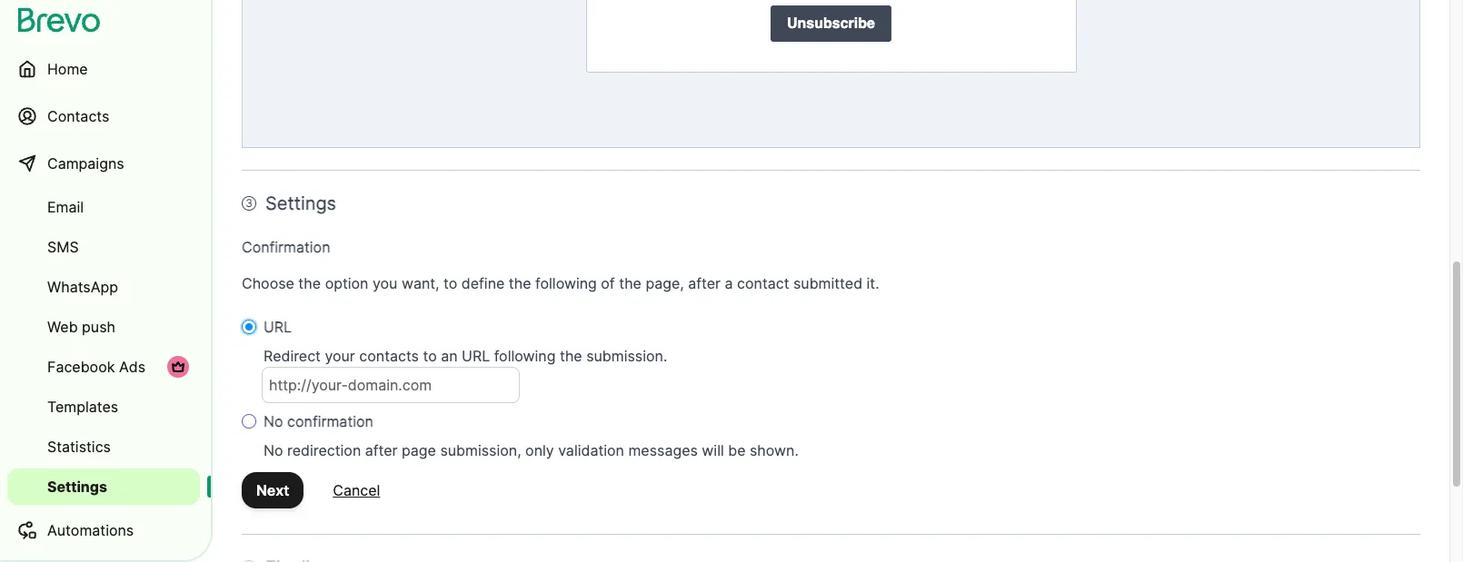 Task type: vqa. For each thing, say whether or not it's contained in the screenshot.
the one
no



Task type: locate. For each thing, give the bounding box(es) containing it.
settings up confirmation
[[265, 193, 336, 215]]

no up next
[[264, 442, 283, 460]]

statistics link
[[7, 429, 200, 465]]

whatsapp link
[[7, 269, 200, 305]]

an
[[441, 347, 458, 365]]

sms link
[[7, 229, 200, 265]]

next
[[256, 482, 289, 500]]

1 no from the top
[[264, 413, 283, 431]]

sms
[[47, 238, 79, 256]]

1 vertical spatial after
[[365, 442, 398, 460]]

left___rvooi image
[[171, 360, 185, 375]]

0 horizontal spatial to
[[423, 347, 437, 365]]

web push
[[47, 318, 115, 336]]

1 horizontal spatial to
[[444, 275, 458, 293]]

1 vertical spatial settings
[[47, 478, 107, 496]]

1 vertical spatial no
[[264, 442, 283, 460]]

following right the an
[[494, 347, 556, 365]]

settings
[[265, 193, 336, 215], [47, 478, 107, 496]]

no
[[264, 413, 283, 431], [264, 442, 283, 460]]

1 vertical spatial to
[[423, 347, 437, 365]]

submitted
[[794, 275, 863, 293]]

contacts link
[[7, 95, 200, 138]]

ads
[[119, 358, 145, 376]]

next button
[[242, 473, 304, 509]]

following
[[536, 275, 597, 293], [494, 347, 556, 365]]

web
[[47, 318, 78, 336]]

templates
[[47, 398, 118, 416]]

after
[[688, 275, 721, 293], [365, 442, 398, 460]]

0 horizontal spatial settings
[[47, 478, 107, 496]]

no confirmation
[[264, 413, 374, 431]]

settings down statistics
[[47, 478, 107, 496]]

following left of
[[536, 275, 597, 293]]

url right the an
[[462, 347, 490, 365]]

to
[[444, 275, 458, 293], [423, 347, 437, 365]]

choose
[[242, 275, 294, 293]]

automations link
[[7, 509, 200, 553]]

submission.
[[587, 347, 668, 365]]

to left the an
[[423, 347, 437, 365]]

define
[[462, 275, 505, 293]]

0 vertical spatial settings
[[265, 193, 336, 215]]

cancel
[[333, 482, 380, 500]]

want,
[[402, 275, 440, 293]]

submission,
[[440, 442, 522, 460]]

0 horizontal spatial url
[[264, 318, 292, 336]]

automations
[[47, 522, 134, 540]]

to right want,
[[444, 275, 458, 293]]

redirect
[[264, 347, 321, 365]]

of
[[601, 275, 615, 293]]

no left "confirmation"
[[264, 413, 283, 431]]

2 no from the top
[[264, 442, 283, 460]]

0 vertical spatial no
[[264, 413, 283, 431]]

the right the define
[[509, 275, 532, 293]]

no for no redirection after page submission, only validation messages will be shown.
[[264, 442, 283, 460]]

settings inside settings link
[[47, 478, 107, 496]]

you
[[373, 275, 398, 293]]

url
[[264, 318, 292, 336], [462, 347, 490, 365]]

after left page
[[365, 442, 398, 460]]

1 horizontal spatial url
[[462, 347, 490, 365]]

0 vertical spatial after
[[688, 275, 721, 293]]

page,
[[646, 275, 684, 293]]

email link
[[7, 189, 200, 225]]

after left a
[[688, 275, 721, 293]]

choose the option you want, to define the following of the page, after a contact submitted it.
[[242, 275, 880, 293]]

3
[[246, 196, 253, 210]]

contacts
[[359, 347, 419, 365]]

0 horizontal spatial after
[[365, 442, 398, 460]]

url up the "redirect"
[[264, 318, 292, 336]]

the
[[299, 275, 321, 293], [509, 275, 532, 293], [619, 275, 642, 293], [560, 347, 582, 365]]

be
[[728, 442, 746, 460]]



Task type: describe. For each thing, give the bounding box(es) containing it.
the right of
[[619, 275, 642, 293]]

confirmation
[[242, 238, 331, 256]]

http://your-domain.com text field
[[262, 367, 520, 404]]

1 vertical spatial url
[[462, 347, 490, 365]]

shown.
[[750, 442, 799, 460]]

facebook ads
[[47, 358, 145, 376]]

contact
[[737, 275, 790, 293]]

1 vertical spatial following
[[494, 347, 556, 365]]

templates link
[[7, 389, 200, 425]]

it.
[[867, 275, 880, 293]]

1 horizontal spatial after
[[688, 275, 721, 293]]

0 vertical spatial url
[[264, 318, 292, 336]]

cancel button
[[333, 480, 380, 502]]

option
[[325, 275, 369, 293]]

email
[[47, 198, 84, 216]]

campaigns
[[47, 155, 124, 173]]

confirmation
[[287, 413, 374, 431]]

web push link
[[7, 309, 200, 345]]

1 horizontal spatial settings
[[265, 193, 336, 215]]

whatsapp
[[47, 278, 118, 296]]

unsubscribe
[[787, 15, 875, 32]]

your
[[325, 347, 355, 365]]

0 vertical spatial following
[[536, 275, 597, 293]]

only
[[526, 442, 554, 460]]

no for no confirmation
[[264, 413, 283, 431]]

settings link
[[7, 469, 200, 505]]

no redirection after page submission, only validation messages will be shown.
[[264, 442, 799, 460]]

page
[[402, 442, 436, 460]]

messages
[[629, 442, 698, 460]]

contacts
[[47, 107, 109, 125]]

push
[[82, 318, 115, 336]]

0 vertical spatial to
[[444, 275, 458, 293]]

the left option
[[299, 275, 321, 293]]

validation
[[558, 442, 625, 460]]

facebook ads link
[[7, 349, 200, 385]]

home link
[[7, 47, 200, 91]]

a
[[725, 275, 733, 293]]

the left submission.
[[560, 347, 582, 365]]

facebook
[[47, 358, 115, 376]]

home
[[47, 60, 88, 78]]

campaigns link
[[7, 142, 200, 185]]

statistics
[[47, 438, 111, 456]]

redirection
[[287, 442, 361, 460]]

redirect your contacts to an url following the submission.
[[264, 347, 668, 365]]

will
[[702, 442, 724, 460]]



